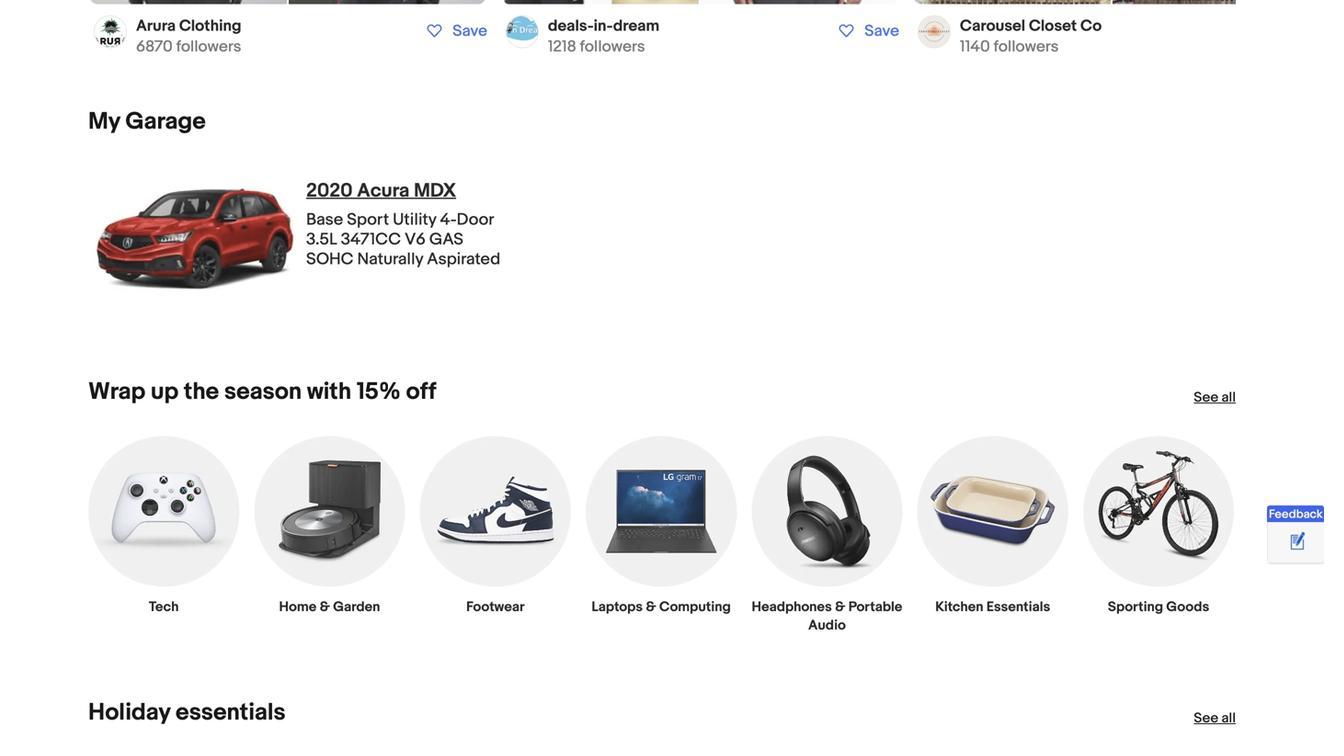 Task type: vqa. For each thing, say whether or not it's contained in the screenshot.
Shipping and tracking link
no



Task type: locate. For each thing, give the bounding box(es) containing it.
utility
[[393, 211, 436, 230]]

carousel
[[960, 17, 1026, 36]]

2 horizontal spatial &
[[835, 600, 846, 616]]

1 vertical spatial see all
[[1194, 711, 1236, 728]]

0 horizontal spatial &
[[320, 600, 330, 616]]

acura
[[357, 180, 410, 203]]

followers for 1218
[[580, 37, 645, 57]]

kitchen
[[936, 600, 984, 616]]

laptops & computing link
[[586, 437, 737, 624]]

2 see all from the top
[[1194, 711, 1236, 728]]

1 vertical spatial see
[[1194, 711, 1219, 728]]

& inside laptops & computing link
[[646, 600, 656, 616]]

see for holiday essentials
[[1194, 711, 1219, 728]]

2 see all link from the top
[[1194, 710, 1236, 729]]

footwear
[[466, 600, 525, 616]]

sohc
[[306, 250, 354, 270]]

naturally
[[357, 250, 423, 270]]

see
[[1194, 390, 1219, 406], [1194, 711, 1219, 728]]

&
[[320, 600, 330, 616], [646, 600, 656, 616], [835, 600, 846, 616]]

1 vertical spatial see all link
[[1194, 710, 1236, 729]]

& up audio
[[835, 600, 846, 616]]

0 vertical spatial see all link
[[1194, 389, 1236, 407]]

sporting goods
[[1108, 600, 1210, 616]]

& inside home & garden link
[[320, 600, 330, 616]]

in-
[[594, 17, 613, 36]]

garage
[[125, 108, 206, 136]]

see all link
[[1194, 389, 1236, 407], [1194, 710, 1236, 729]]

laptops & computing
[[592, 600, 731, 616]]

all for holiday essentials
[[1222, 711, 1236, 728]]

followers down clothing
[[176, 37, 241, 57]]

sporting
[[1108, 600, 1164, 616]]

audio
[[809, 618, 846, 635]]

all
[[1222, 390, 1236, 406], [1222, 711, 1236, 728]]

& inside the headphones & portable audio
[[835, 600, 846, 616]]

2020 acura mdx base sport utility 4-door 3.5l 3471cc v6 gas sohc naturally aspirated
[[306, 180, 501, 270]]

1 see from the top
[[1194, 390, 1219, 406]]

1 & from the left
[[320, 600, 330, 616]]

2 see from the top
[[1194, 711, 1219, 728]]

1 see all link from the top
[[1194, 389, 1236, 407]]

see for wrap up the season with 15% off
[[1194, 390, 1219, 406]]

1 save button from the left
[[417, 21, 493, 42]]

2 save button from the left
[[829, 21, 905, 42]]

1 see all from the top
[[1194, 390, 1236, 406]]

deals-in-dream 1218 followers
[[548, 17, 660, 57]]

save button for deals-in-dream
[[829, 21, 905, 42]]

the
[[184, 378, 219, 407]]

followers inside arura clothing 6870 followers
[[176, 37, 241, 57]]

0 vertical spatial all
[[1222, 390, 1236, 406]]

closet
[[1029, 17, 1077, 36]]

6870
[[136, 37, 173, 57]]

1 horizontal spatial followers
[[580, 37, 645, 57]]

& right laptops
[[646, 600, 656, 616]]

2 & from the left
[[646, 600, 656, 616]]

holiday essentials link
[[88, 700, 286, 728]]

dream
[[613, 17, 660, 36]]

holiday essentials
[[88, 700, 286, 728]]

followers inside deals-in-dream 1218 followers
[[580, 37, 645, 57]]

followers down closet
[[994, 37, 1059, 57]]

2 all from the top
[[1222, 711, 1236, 728]]

1 all from the top
[[1222, 390, 1236, 406]]

2 followers from the left
[[580, 37, 645, 57]]

1 horizontal spatial save button
[[829, 21, 905, 42]]

followers
[[176, 37, 241, 57], [580, 37, 645, 57], [994, 37, 1059, 57]]

followers for 1140
[[994, 37, 1059, 57]]

clothing
[[179, 17, 242, 36]]

v6
[[405, 230, 426, 250]]

tech
[[149, 600, 179, 616]]

3 followers from the left
[[994, 37, 1059, 57]]

3 & from the left
[[835, 600, 846, 616]]

home & garden link
[[254, 437, 405, 624]]

save button
[[417, 21, 493, 42], [829, 21, 905, 42]]

1 save from the left
[[453, 22, 488, 41]]

0 vertical spatial see
[[1194, 390, 1219, 406]]

deals-
[[548, 17, 594, 36]]

carousel closet co 1140 followers
[[960, 17, 1102, 57]]

1 horizontal spatial &
[[646, 600, 656, 616]]

aspirated
[[427, 250, 501, 270]]

off
[[406, 378, 437, 407]]

0 horizontal spatial followers
[[176, 37, 241, 57]]

1 followers from the left
[[176, 37, 241, 57]]

1 horizontal spatial save
[[865, 22, 900, 41]]

season
[[224, 378, 302, 407]]

headphones & portable audio link
[[752, 437, 903, 642]]

0 horizontal spatial save
[[453, 22, 488, 41]]

arura
[[136, 17, 176, 36]]

1 vertical spatial all
[[1222, 711, 1236, 728]]

co
[[1081, 17, 1102, 36]]

save
[[453, 22, 488, 41], [865, 22, 900, 41]]

& right home
[[320, 600, 330, 616]]

0 horizontal spatial save button
[[417, 21, 493, 42]]

followers inside carousel closet co 1140 followers
[[994, 37, 1059, 57]]

2 save from the left
[[865, 22, 900, 41]]

see all
[[1194, 390, 1236, 406], [1194, 711, 1236, 728]]

2 horizontal spatial followers
[[994, 37, 1059, 57]]

0 vertical spatial see all
[[1194, 390, 1236, 406]]

holiday
[[88, 700, 170, 728]]

followers down in-
[[580, 37, 645, 57]]



Task type: describe. For each thing, give the bounding box(es) containing it.
sporting goods link
[[1083, 437, 1235, 624]]

feedback
[[1269, 508, 1323, 522]]

door
[[457, 211, 494, 230]]

& for home
[[320, 600, 330, 616]]

laptops
[[592, 600, 643, 616]]

kitchen essentials
[[936, 600, 1051, 616]]

wrap
[[88, 378, 145, 407]]

computing
[[660, 600, 731, 616]]

garden
[[333, 600, 380, 616]]

1140
[[960, 37, 990, 57]]

arura clothing 6870 followers
[[136, 17, 242, 57]]

kitchen essentials link
[[918, 437, 1069, 624]]

my
[[88, 108, 120, 136]]

3471cc
[[341, 230, 401, 250]]

headphones & portable audio
[[752, 600, 903, 635]]

portable
[[849, 600, 903, 616]]

mdx
[[414, 180, 456, 203]]

15%
[[357, 378, 401, 407]]

& for headphones
[[835, 600, 846, 616]]

4-
[[440, 211, 457, 230]]

wrap up the season with 15% off link
[[88, 378, 437, 407]]

see all link for holiday essentials
[[1194, 710, 1236, 729]]

all for wrap up the season with 15% off
[[1222, 390, 1236, 406]]

save button for arura clothing
[[417, 21, 493, 42]]

tech link
[[88, 437, 239, 624]]

gas
[[429, 230, 464, 250]]

footwear link
[[420, 437, 571, 624]]

headphones
[[752, 600, 832, 616]]

home
[[279, 600, 317, 616]]

my garage
[[88, 108, 206, 136]]

home & garden
[[279, 600, 380, 616]]

2020
[[306, 180, 353, 203]]

goods
[[1167, 600, 1210, 616]]

see all for holiday essentials
[[1194, 711, 1236, 728]]

essentials
[[987, 600, 1051, 616]]

with
[[307, 378, 352, 407]]

essentials
[[176, 700, 286, 728]]

sport
[[347, 211, 389, 230]]

3.5l
[[306, 230, 337, 250]]

see all link for wrap up the season with 15% off
[[1194, 389, 1236, 407]]

wrap up the season with 15% off
[[88, 378, 437, 407]]

base
[[306, 211, 343, 230]]

1218
[[548, 37, 577, 57]]

& for laptops
[[646, 600, 656, 616]]

see all for wrap up the season with 15% off
[[1194, 390, 1236, 406]]

save for deals-in-dream
[[865, 22, 900, 41]]

up
[[151, 378, 179, 407]]

save for arura clothing
[[453, 22, 488, 41]]



